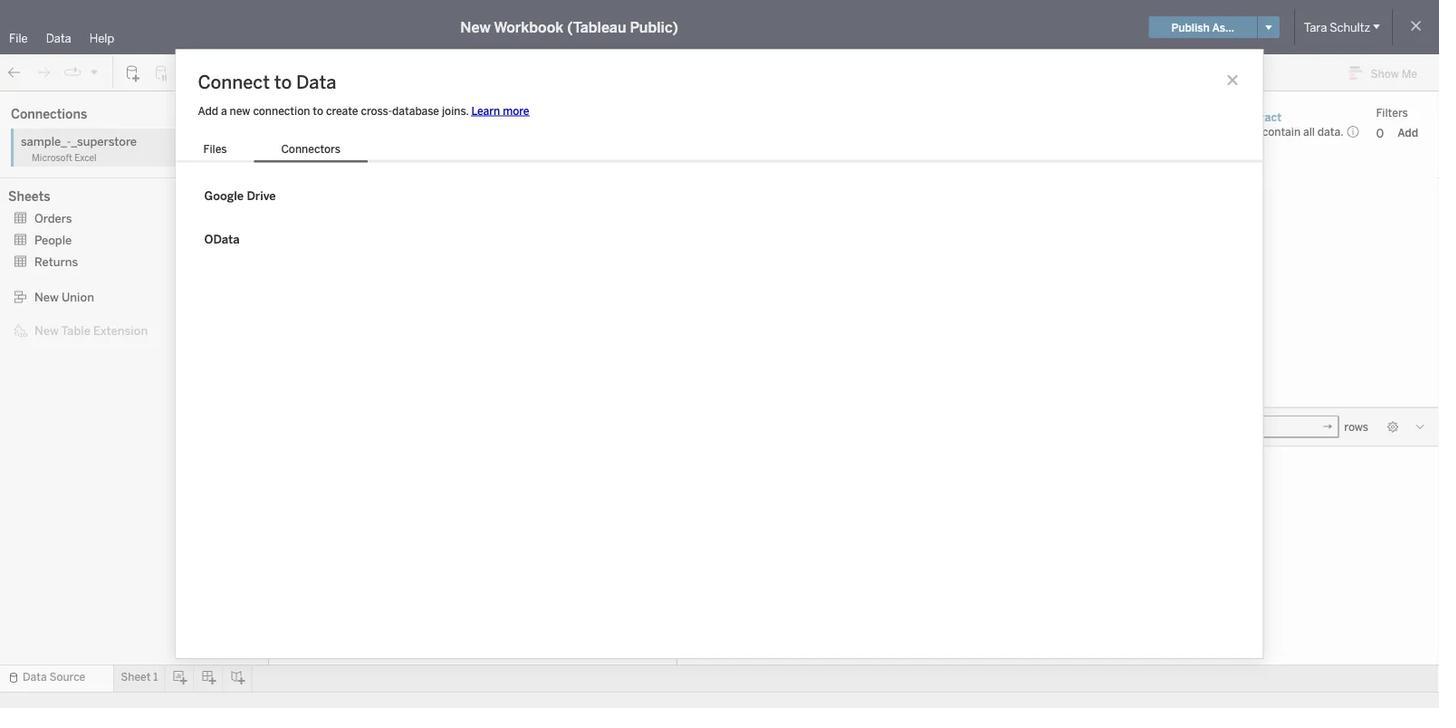 Task type: describe. For each thing, give the bounding box(es) containing it.
learn more link
[[471, 104, 529, 117]]

average for average line
[[38, 174, 79, 187]]

model
[[16, 264, 51, 278]]

google drive button
[[198, 185, 379, 206]]

0 horizontal spatial filters
[[208, 144, 240, 158]]

new worksheet image
[[223, 64, 248, 82]]

create
[[1204, 111, 1240, 124]]

line for constant line
[[88, 156, 109, 169]]

connection
[[253, 104, 310, 117]]

show me button
[[1342, 59, 1434, 87]]

sample_-
[[21, 134, 71, 149]]

files
[[203, 143, 227, 156]]

add button
[[1389, 124, 1426, 142]]

table
[[61, 323, 90, 338]]

new for new workbook (tableau public)
[[460, 19, 491, 36]]

schultz
[[1330, 20, 1370, 34]]

tara
[[1304, 20, 1327, 34]]

collapse image
[[166, 99, 177, 110]]

with for median
[[78, 192, 100, 206]]

marks
[[208, 192, 240, 205]]

google drive
[[204, 188, 276, 203]]

data up replay animation image
[[46, 31, 71, 45]]

new for new table extension
[[34, 323, 59, 338]]

sample_-_superstore microsoft excel
[[21, 134, 137, 163]]

create extract link
[[1203, 110, 1283, 125]]

clear sheet image
[[288, 64, 317, 82]]

totals
[[38, 229, 69, 242]]

cross-
[[361, 104, 392, 117]]

add a new connection to create cross-database joins. learn more
[[198, 104, 529, 117]]

box
[[38, 211, 57, 224]]

database
[[392, 104, 439, 117]]

public)
[[630, 19, 678, 36]]

columns
[[375, 96, 420, 110]]

microsoft
[[32, 152, 72, 163]]

quartiles
[[103, 192, 149, 206]]

replay animation image
[[89, 66, 100, 77]]

data source
[[23, 671, 85, 684]]

will
[[1243, 125, 1260, 138]]

me
[[1402, 67, 1417, 80]]

tara schultz
[[1304, 20, 1370, 34]]

people
[[34, 233, 72, 247]]

publish as... button
[[1149, 16, 1257, 38]]

excel
[[75, 152, 97, 163]]

workbook
[[494, 19, 563, 36]]

new union
[[34, 290, 94, 304]]

data left swap rows and columns image
[[296, 72, 336, 93]]

average with 95% ci
[[38, 288, 144, 301]]

rows
[[1344, 420, 1368, 434]]

as...
[[1212, 21, 1234, 34]]

box plot
[[38, 211, 81, 224]]

plot
[[60, 211, 81, 224]]

returns
[[34, 254, 78, 269]]

extract will contain all data.
[[1203, 125, 1343, 138]]

new
[[230, 104, 250, 117]]

average line
[[38, 174, 103, 187]]

95%
[[106, 288, 130, 301]]

odata
[[204, 232, 240, 246]]

_superstore
[[71, 134, 137, 149]]

median
[[38, 192, 76, 206]]

1 horizontal spatial extract
[[1243, 111, 1282, 124]]

connectors
[[281, 143, 341, 156]]

1 vertical spatial sheet
[[121, 671, 151, 684]]

google
[[204, 188, 244, 203]]

analytics
[[83, 96, 135, 111]]

orders
[[34, 211, 72, 225]]

connections
[[11, 107, 87, 122]]

new data source image
[[124, 64, 142, 82]]

ci
[[133, 288, 144, 301]]

odata button
[[198, 228, 379, 250]]

average for average with 95% ci
[[38, 288, 79, 301]]

add for add a new connection to create cross-database joins. learn more
[[198, 104, 218, 117]]



Task type: locate. For each thing, give the bounding box(es) containing it.
extract
[[1243, 111, 1282, 124], [1203, 125, 1240, 138]]

to left create
[[313, 104, 323, 117]]

2 vertical spatial line
[[69, 324, 91, 337]]

filters
[[1376, 106, 1408, 119], [208, 144, 240, 158]]

filters up "0"
[[1376, 106, 1408, 119]]

0 vertical spatial extract
[[1243, 111, 1282, 124]]

undo image
[[5, 64, 24, 82]]

new left "workbook"
[[460, 19, 491, 36]]

with left the 95%
[[82, 288, 103, 301]]

show me
[[1371, 67, 1417, 80]]

constant line
[[38, 156, 109, 169]]

connect
[[198, 72, 270, 93]]

0 vertical spatial sheet 1
[[360, 162, 425, 187]]

average
[[38, 174, 79, 187], [38, 288, 79, 301]]

connect to data
[[198, 72, 336, 93]]

replay animation image
[[63, 64, 82, 82]]

1 horizontal spatial to
[[313, 104, 323, 117]]

0 horizontal spatial 1
[[153, 671, 158, 684]]

sheet
[[360, 162, 410, 187], [121, 671, 151, 684]]

filters down a
[[208, 144, 240, 158]]

refresh data source image
[[182, 64, 200, 82]]

sheet 1 down cross-
[[360, 162, 425, 187]]

sheets
[[8, 189, 50, 204]]

help
[[89, 31, 114, 45]]

2 vertical spatial new
[[34, 323, 59, 338]]

0 vertical spatial average
[[38, 174, 79, 187]]

0 horizontal spatial extract
[[1203, 125, 1240, 138]]

1 vertical spatial with
[[82, 288, 103, 301]]

list box containing files
[[176, 139, 368, 163]]

publish as...
[[1171, 21, 1234, 34]]

data.
[[1318, 125, 1343, 138]]

grid
[[677, 447, 1439, 665]]

trend line
[[38, 324, 91, 337]]

to up connection
[[274, 72, 292, 93]]

new workbook (tableau public)
[[460, 19, 678, 36]]

create
[[326, 104, 358, 117]]

row
[[677, 447, 1439, 521]]

1 horizontal spatial column header
[[772, 447, 914, 520]]

1 horizontal spatial add
[[1397, 126, 1418, 139]]

data down undo icon
[[11, 96, 37, 111]]

1 vertical spatial 1
[[153, 671, 158, 684]]

with down average line
[[78, 192, 100, 206]]

line right trend
[[69, 324, 91, 337]]

1 horizontal spatial 1
[[414, 162, 425, 187]]

1 vertical spatial new
[[34, 290, 59, 304]]

1 down database
[[414, 162, 425, 187]]

average up the median
[[38, 174, 79, 187]]

extension
[[93, 323, 148, 338]]

with for average
[[82, 288, 103, 301]]

new for new union
[[34, 290, 59, 304]]

0 horizontal spatial to
[[274, 72, 292, 93]]

column header
[[677, 447, 772, 520], [772, 447, 914, 520]]

0 horizontal spatial sheet 1
[[121, 671, 158, 684]]

1 vertical spatial filters
[[208, 144, 240, 158]]

add inside button
[[1397, 126, 1418, 139]]

trend
[[38, 324, 67, 337]]

more
[[503, 104, 529, 117]]

0 vertical spatial to
[[274, 72, 292, 93]]

0 vertical spatial 1
[[414, 162, 425, 187]]

file
[[9, 31, 28, 45]]

2 average from the top
[[38, 288, 79, 301]]

line for trend line
[[69, 324, 91, 337]]

1 vertical spatial line
[[82, 174, 103, 187]]

extract down create
[[1203, 125, 1240, 138]]

contain
[[1262, 125, 1300, 138]]

with
[[78, 192, 100, 206], [82, 288, 103, 301]]

new
[[460, 19, 491, 36], [34, 290, 59, 304], [34, 323, 59, 338]]

a
[[221, 104, 227, 117]]

to
[[274, 72, 292, 93], [313, 104, 323, 117]]

0 horizontal spatial column header
[[677, 447, 772, 520]]

1 vertical spatial to
[[313, 104, 323, 117]]

new left table
[[34, 323, 59, 338]]

pages
[[208, 97, 239, 110]]

1 vertical spatial sheet 1
[[121, 671, 158, 684]]

create extract
[[1204, 111, 1282, 124]]

line
[[88, 156, 109, 169], [82, 174, 103, 187], [69, 324, 91, 337]]

add right "0"
[[1397, 126, 1418, 139]]

average down returns
[[38, 288, 79, 301]]

1 average from the top
[[38, 174, 79, 187]]

sheet down cross-
[[360, 162, 410, 187]]

all
[[1303, 125, 1315, 138]]

1 horizontal spatial sheet 1
[[360, 162, 425, 187]]

new table extension
[[34, 323, 148, 338]]

0 horizontal spatial add
[[198, 104, 218, 117]]

union
[[62, 290, 94, 304]]

add
[[198, 104, 218, 117], [1397, 126, 1418, 139]]

0 vertical spatial line
[[88, 156, 109, 169]]

sheet right source
[[121, 671, 151, 684]]

drive
[[247, 188, 276, 203]]

add left a
[[198, 104, 218, 117]]

2 column header from the left
[[772, 447, 914, 520]]

add for add
[[1397, 126, 1418, 139]]

source
[[49, 671, 85, 684]]

0 vertical spatial with
[[78, 192, 100, 206]]

1 vertical spatial average
[[38, 288, 79, 301]]

1 horizontal spatial filters
[[1376, 106, 1408, 119]]

0
[[1376, 126, 1384, 140]]

0 vertical spatial sheet
[[360, 162, 410, 187]]

extract up "will" at the right of the page
[[1243, 111, 1282, 124]]

learn
[[471, 104, 500, 117]]

None text field
[[313, 106, 1187, 134], [1260, 416, 1339, 438], [313, 106, 1187, 134], [1260, 416, 1339, 438]]

data
[[46, 31, 71, 45], [296, 72, 336, 93], [11, 96, 37, 111], [23, 671, 47, 684]]

list box
[[176, 139, 368, 163]]

1 horizontal spatial sheet
[[360, 162, 410, 187]]

0 vertical spatial add
[[198, 104, 218, 117]]

pause auto updates image
[[153, 64, 171, 82]]

1 vertical spatial add
[[1397, 126, 1418, 139]]

sheet 1
[[360, 162, 425, 187], [121, 671, 158, 684]]

summarize
[[16, 133, 80, 147]]

publish
[[1171, 21, 1210, 34]]

data left source
[[23, 671, 47, 684]]

sheet 1 right source
[[121, 671, 158, 684]]

0 vertical spatial new
[[460, 19, 491, 36]]

swap rows and columns image
[[340, 64, 358, 82]]

redo image
[[34, 64, 53, 82]]

line up median with quartiles
[[82, 174, 103, 187]]

constant
[[38, 156, 85, 169]]

1 vertical spatial extract
[[1203, 125, 1240, 138]]

line for average line
[[82, 174, 103, 187]]

line down _superstore
[[88, 156, 109, 169]]

duplicate image
[[259, 64, 277, 82]]

median with quartiles
[[38, 192, 149, 206]]

new down the model
[[34, 290, 59, 304]]

0 vertical spatial filters
[[1376, 106, 1408, 119]]

1
[[414, 162, 425, 187], [153, 671, 158, 684]]

1 column header from the left
[[677, 447, 772, 520]]

0 horizontal spatial sheet
[[121, 671, 151, 684]]

1 right source
[[153, 671, 158, 684]]

joins.
[[442, 104, 469, 117]]

show
[[1371, 67, 1399, 80]]

(tableau
[[567, 19, 626, 36]]



Task type: vqa. For each thing, say whether or not it's contained in the screenshot.
1 OR MORE related to Measures
no



